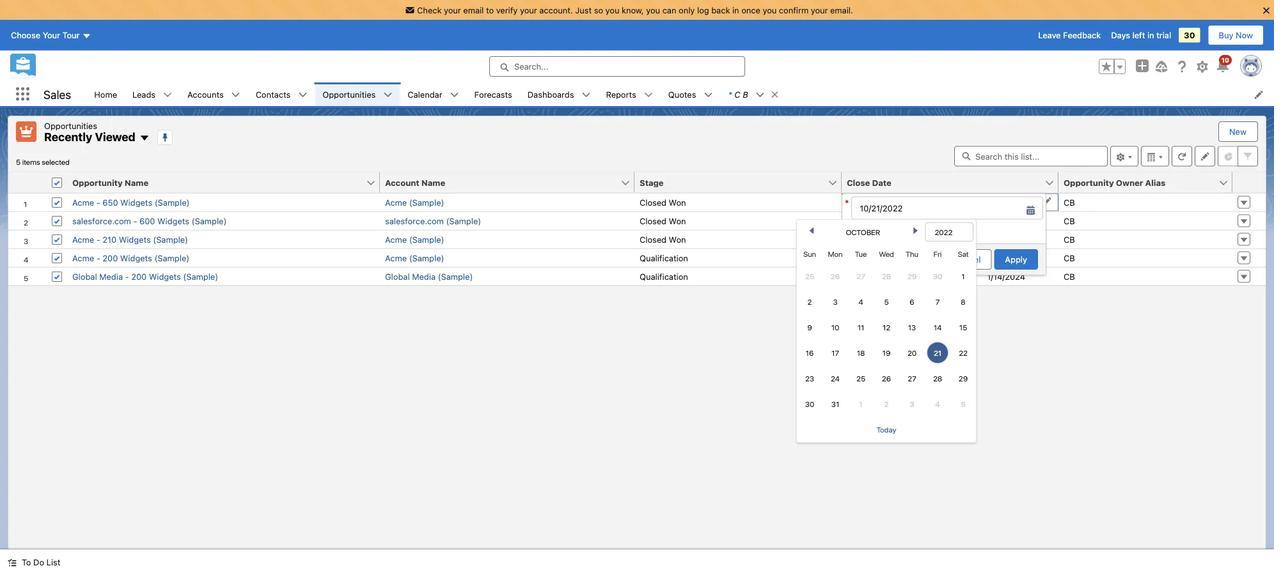 Task type: locate. For each thing, give the bounding box(es) containing it.
2 vertical spatial won
[[669, 235, 686, 244]]

1 vertical spatial items
[[939, 227, 960, 237]]

20
[[908, 349, 917, 358]]

0 vertical spatial 200
[[103, 253, 118, 263]]

15
[[959, 323, 967, 332]]

2 acme (sample) from the top
[[385, 235, 444, 244]]

you right so
[[606, 5, 620, 15]]

1 horizontal spatial salesforce.com
[[385, 216, 444, 226]]

group
[[1099, 59, 1126, 74]]

1/14/2024
[[987, 272, 1026, 281]]

acme (sample) link for acme - 200 widgets (sample)
[[385, 253, 444, 263]]

contacts link
[[248, 83, 298, 106]]

text default image for quotes
[[704, 91, 713, 100]]

text default image for opportunities
[[383, 91, 392, 100]]

selected for 5
[[904, 227, 937, 237]]

1 vertical spatial closed won
[[640, 216, 686, 226]]

5 down the 22
[[961, 400, 966, 409]]

1 acme (sample) from the top
[[385, 198, 444, 207]]

acme down acme - 210 widgets (sample)
[[72, 253, 94, 263]]

cell
[[47, 172, 67, 194], [842, 194, 1059, 276]]

1 acme (sample) link from the top
[[385, 198, 444, 207]]

1 vertical spatial 1
[[859, 400, 863, 409]]

name up acme - 650 widgets (sample) in the top left of the page
[[125, 178, 149, 187]]

2 vertical spatial acme (sample)
[[385, 253, 444, 263]]

salesforce.com - 600 widgets (sample)
[[72, 216, 227, 226]]

acme - 650 widgets (sample) link
[[72, 198, 190, 207]]

global media (sample)
[[385, 272, 473, 281]]

0 vertical spatial in
[[732, 5, 739, 15]]

opportunities
[[323, 90, 376, 99], [44, 121, 97, 131]]

25 down 18
[[857, 374, 866, 383]]

text default image for accounts
[[231, 91, 240, 100]]

tour
[[62, 30, 80, 40]]

30
[[1184, 30, 1195, 40], [933, 272, 942, 281], [805, 400, 815, 409]]

1 horizontal spatial name
[[422, 178, 445, 187]]

0 horizontal spatial items
[[22, 158, 40, 167]]

to do list
[[22, 558, 60, 568]]

1 opportunity from the left
[[72, 178, 123, 187]]

text default image inside accounts list item
[[231, 91, 240, 100]]

0 vertical spatial closed
[[640, 198, 667, 207]]

opportunity left owner
[[1064, 178, 1114, 187]]

acme for acme (sample) link related to acme - 210 widgets (sample)
[[385, 235, 407, 244]]

in
[[732, 5, 739, 15], [1148, 30, 1154, 40]]

0 horizontal spatial opportunity
[[72, 178, 123, 187]]

1 horizontal spatial selected
[[904, 227, 937, 237]]

0 horizontal spatial 10
[[831, 323, 840, 332]]

0 vertical spatial 10
[[1222, 56, 1230, 64]]

10
[[1222, 56, 1230, 64], [831, 323, 840, 332]]

1 vertical spatial 4
[[936, 400, 940, 409]]

in right left
[[1148, 30, 1154, 40]]

0 vertical spatial acme (sample)
[[385, 198, 444, 207]]

closed won for acme - 210 widgets (sample)
[[640, 235, 686, 244]]

list item
[[721, 83, 785, 106]]

0 vertical spatial 30
[[1184, 30, 1195, 40]]

global for global media (sample)
[[385, 272, 410, 281]]

opportunities inside opportunities list item
[[323, 90, 376, 99]]

0 vertical spatial opportunities
[[323, 90, 376, 99]]

opportunity for opportunity name
[[72, 178, 123, 187]]

text default image inside leads list item
[[163, 91, 172, 100]]

1 closed won from the top
[[640, 198, 686, 207]]

action element
[[1233, 172, 1266, 194]]

text default image inside dashboards list item
[[582, 91, 591, 100]]

1 horizontal spatial cell
[[842, 194, 1059, 276]]

1 vertical spatial closed
[[640, 216, 667, 226]]

list containing home
[[87, 83, 1274, 106]]

5 inside cell
[[896, 227, 901, 237]]

acme (sample) link up global media (sample)
[[385, 253, 444, 263]]

widgets down 'acme - 210 widgets (sample)' link
[[120, 253, 152, 263]]

5 left the "6" cell
[[884, 297, 889, 306]]

30 down fri
[[933, 272, 942, 281]]

1 qualification from the top
[[640, 253, 688, 263]]

1 horizontal spatial your
[[520, 5, 537, 15]]

3 closed from the top
[[640, 235, 667, 244]]

wed
[[879, 249, 894, 258]]

1 horizontal spatial 200
[[131, 272, 147, 281]]

2 name from the left
[[422, 178, 445, 187]]

salesforce.com up 210
[[72, 216, 131, 226]]

0 vertical spatial 29
[[908, 272, 917, 281]]

0 horizontal spatial your
[[444, 5, 461, 15]]

1 media from the left
[[99, 272, 123, 281]]

you left can
[[646, 5, 660, 15]]

text default image inside opportunities list item
[[383, 91, 392, 100]]

1 vertical spatial won
[[669, 216, 686, 226]]

5 up item number image
[[16, 158, 21, 167]]

calendar link
[[400, 83, 450, 106]]

tue
[[855, 249, 867, 258]]

2 vertical spatial 30
[[805, 400, 815, 409]]

cb for 4/16/2023
[[1064, 216, 1075, 226]]

text default image for dashboards
[[582, 91, 591, 100]]

4 up 11
[[859, 297, 863, 306]]

1 you from the left
[[606, 5, 620, 15]]

email
[[463, 5, 484, 15]]

1 horizontal spatial 25
[[857, 374, 866, 383]]

confirm
[[779, 5, 809, 15]]

0 horizontal spatial 26
[[831, 272, 840, 281]]

None search field
[[954, 146, 1108, 167]]

list
[[87, 83, 1274, 106]]

5 right update
[[896, 227, 901, 237]]

1 horizontal spatial opportunities
[[323, 90, 376, 99]]

0 vertical spatial qualification
[[640, 253, 688, 263]]

0 horizontal spatial 29
[[908, 272, 917, 281]]

your left email.
[[811, 5, 828, 15]]

acme (sample) link down salesforce.com (sample) link
[[385, 235, 444, 244]]

30 right trial
[[1184, 30, 1195, 40]]

3 your from the left
[[811, 5, 828, 15]]

0 horizontal spatial you
[[606, 5, 620, 15]]

text default image inside the contacts "list item"
[[298, 91, 307, 100]]

accounts list item
[[180, 83, 248, 106]]

0 horizontal spatial salesforce.com
[[72, 216, 131, 226]]

Update 5 selected items checkbox
[[853, 226, 863, 236]]

2 up today button
[[884, 400, 889, 409]]

media down salesforce.com (sample) link
[[412, 272, 436, 281]]

choose your tour
[[11, 30, 80, 40]]

accounts
[[188, 90, 224, 99]]

1 vertical spatial opportunities
[[44, 121, 97, 131]]

text default image left reports link
[[582, 91, 591, 100]]

1 horizontal spatial media
[[412, 272, 436, 281]]

acme for acme - 650 widgets (sample)'s acme (sample) link
[[385, 198, 407, 207]]

200 down 210
[[103, 253, 118, 263]]

* left c
[[728, 90, 732, 99]]

name inside account name button
[[422, 178, 445, 187]]

dashboards list item
[[520, 83, 598, 106]]

25
[[805, 272, 814, 281], [857, 374, 866, 383]]

in right back
[[732, 5, 739, 15]]

3 cb from the top
[[1064, 235, 1075, 244]]

1 vertical spatial 3
[[910, 400, 915, 409]]

1 horizontal spatial 10
[[1222, 56, 1230, 64]]

left
[[1133, 30, 1145, 40]]

acme left 210
[[72, 235, 94, 244]]

2 your from the left
[[520, 5, 537, 15]]

0 horizontal spatial *
[[728, 90, 732, 99]]

account name element
[[380, 172, 642, 194]]

200 down acme - 200 widgets (sample) link
[[131, 272, 147, 281]]

selected down the recently
[[42, 158, 70, 167]]

closed won
[[640, 198, 686, 207], [640, 216, 686, 226], [640, 235, 686, 244]]

check your email to verify your account. just so you know, you can only log back in once you confirm your email.
[[417, 5, 853, 15]]

acme (sample) link
[[385, 198, 444, 207], [385, 235, 444, 244], [385, 253, 444, 263]]

-
[[96, 198, 100, 207], [133, 216, 137, 226], [96, 235, 100, 244], [96, 253, 100, 263], [125, 272, 129, 281]]

0 horizontal spatial 30
[[805, 400, 815, 409]]

1 vertical spatial acme (sample) link
[[385, 235, 444, 244]]

0 vertical spatial selected
[[42, 158, 70, 167]]

forecasts link
[[467, 83, 520, 106]]

1 salesforce.com from the left
[[72, 216, 131, 226]]

21
[[934, 349, 942, 358]]

* down the close
[[845, 198, 849, 208]]

2 qualification from the top
[[640, 272, 688, 281]]

1 vertical spatial acme (sample)
[[385, 235, 444, 244]]

- left 650
[[96, 198, 100, 207]]

0 vertical spatial 1
[[962, 272, 965, 281]]

stage
[[640, 178, 664, 187]]

27 down 20
[[908, 374, 917, 383]]

close
[[847, 178, 870, 187]]

1 vertical spatial 10
[[831, 323, 840, 332]]

26 down mon
[[831, 272, 840, 281]]

media down acme - 200 widgets (sample)
[[99, 272, 123, 281]]

your right verify
[[520, 5, 537, 15]]

acme - 650 widgets (sample)
[[72, 198, 190, 207]]

cancel
[[954, 255, 981, 265]]

1 horizontal spatial 29
[[959, 374, 968, 383]]

2 up 9
[[808, 297, 812, 306]]

text default image right reports
[[644, 91, 653, 100]]

0 horizontal spatial name
[[125, 178, 149, 187]]

acme up global media (sample)
[[385, 253, 407, 263]]

29
[[908, 272, 917, 281], [959, 374, 968, 383]]

close date element
[[842, 172, 1066, 194]]

1 vertical spatial selected
[[904, 227, 937, 237]]

account name button
[[380, 172, 621, 193]]

10 right 9
[[831, 323, 840, 332]]

selected up thu at the right top
[[904, 227, 937, 237]]

text default image
[[231, 91, 240, 100], [383, 91, 392, 100], [582, 91, 591, 100], [644, 91, 653, 100], [704, 91, 713, 100], [139, 133, 150, 143]]

won for acme - 650 widgets (sample)
[[669, 198, 686, 207]]

- down acme - 200 widgets (sample) link
[[125, 272, 129, 281]]

acme (sample) link for acme - 650 widgets (sample)
[[385, 198, 444, 207]]

650
[[103, 198, 118, 207]]

widgets up acme - 200 widgets (sample)
[[119, 235, 151, 244]]

27
[[857, 272, 865, 281], [908, 374, 917, 383]]

update 5 selected items
[[866, 227, 960, 237]]

2 vertical spatial closed
[[640, 235, 667, 244]]

fri
[[934, 249, 942, 258]]

2 horizontal spatial your
[[811, 5, 828, 15]]

2 cb from the top
[[1064, 216, 1075, 226]]

1 vertical spatial 200
[[131, 272, 147, 281]]

acme (sample) up global media (sample)
[[385, 253, 444, 263]]

28 down 21 cell on the bottom of the page
[[933, 374, 942, 383]]

1 global from the left
[[72, 272, 97, 281]]

28
[[882, 272, 891, 281], [933, 374, 942, 383]]

acme (sample) down salesforce.com (sample) link
[[385, 235, 444, 244]]

opportunity owner alias
[[1064, 178, 1166, 187]]

1 horizontal spatial 27
[[908, 374, 917, 383]]

3 acme (sample) from the top
[[385, 253, 444, 263]]

text default image
[[771, 90, 780, 99], [163, 91, 172, 100], [298, 91, 307, 100], [450, 91, 459, 100], [756, 91, 765, 100], [8, 559, 17, 568]]

1 horizontal spatial 26
[[882, 374, 891, 383]]

3 acme (sample) link from the top
[[385, 253, 444, 263]]

acme - 210 widgets (sample)
[[72, 235, 188, 244]]

0 vertical spatial 27
[[857, 272, 865, 281]]

30 down 23
[[805, 400, 815, 409]]

closed for acme - 650 widgets (sample)
[[640, 198, 667, 207]]

recently
[[44, 130, 92, 144]]

1 vertical spatial 25
[[857, 374, 866, 383]]

27 down tue
[[857, 272, 865, 281]]

0 horizontal spatial 25
[[805, 272, 814, 281]]

1 closed from the top
[[640, 198, 667, 207]]

3 closed won from the top
[[640, 235, 686, 244]]

3 down 20
[[910, 400, 915, 409]]

opportunity for opportunity owner alias
[[1064, 178, 1114, 187]]

0 vertical spatial acme (sample) link
[[385, 198, 444, 207]]

so
[[594, 5, 603, 15]]

28 down wed
[[882, 272, 891, 281]]

2 horizontal spatial you
[[763, 5, 777, 15]]

salesforce.com down account name
[[385, 216, 444, 226]]

your
[[43, 30, 60, 40]]

10 down buy
[[1222, 56, 1230, 64]]

1 right 31
[[859, 400, 863, 409]]

widgets up "600"
[[120, 198, 152, 207]]

1 vertical spatial *
[[845, 198, 849, 208]]

acme (sample) for acme - 210 widgets (sample)
[[385, 235, 444, 244]]

media
[[99, 272, 123, 281], [412, 272, 436, 281]]

widgets right "600"
[[157, 216, 189, 226]]

cb
[[1064, 198, 1075, 207], [1064, 216, 1075, 226], [1064, 235, 1075, 244], [1064, 253, 1075, 263], [1064, 272, 1075, 281]]

grid
[[797, 244, 976, 443]]

1 vertical spatial qualification
[[640, 272, 688, 281]]

4 down 21 cell on the bottom of the page
[[936, 400, 940, 409]]

text default image left calendar link
[[383, 91, 392, 100]]

text default image inside reports list item
[[644, 91, 653, 100]]

leads
[[132, 90, 156, 99]]

5 cb from the top
[[1064, 272, 1075, 281]]

- down acme - 210 widgets (sample)
[[96, 253, 100, 263]]

1 down cancel on the top right
[[962, 272, 965, 281]]

- left 210
[[96, 235, 100, 244]]

0 horizontal spatial media
[[99, 272, 123, 281]]

0 vertical spatial 4
[[859, 297, 863, 306]]

name inside the 'opportunity name' button
[[125, 178, 149, 187]]

text default image right accounts
[[231, 91, 240, 100]]

text default image inside calendar list item
[[450, 91, 459, 100]]

october
[[846, 228, 880, 237]]

text default image right quotes
[[704, 91, 713, 100]]

opportunity up 650
[[72, 178, 123, 187]]

items down * text box
[[939, 227, 960, 237]]

(sample)
[[155, 198, 190, 207], [409, 198, 444, 207], [192, 216, 227, 226], [446, 216, 481, 226], [153, 235, 188, 244], [409, 235, 444, 244], [154, 253, 189, 263], [409, 253, 444, 263], [183, 272, 218, 281], [438, 272, 473, 281]]

media for (sample)
[[412, 272, 436, 281]]

0 horizontal spatial 200
[[103, 253, 118, 263]]

selected
[[42, 158, 70, 167], [904, 227, 937, 237]]

your left email
[[444, 5, 461, 15]]

1 horizontal spatial 3
[[910, 400, 915, 409]]

2 global from the left
[[385, 272, 410, 281]]

1 horizontal spatial opportunity
[[1064, 178, 1114, 187]]

0 vertical spatial 2
[[808, 297, 812, 306]]

2 vertical spatial closed won
[[640, 235, 686, 244]]

quotes list item
[[661, 83, 721, 106]]

29 down thu at the right top
[[908, 272, 917, 281]]

today
[[877, 425, 897, 434]]

1 horizontal spatial global
[[385, 272, 410, 281]]

1 vertical spatial in
[[1148, 30, 1154, 40]]

29 down the 22
[[959, 374, 968, 383]]

owner
[[1116, 178, 1143, 187]]

opportunity
[[72, 178, 123, 187], [1064, 178, 1114, 187]]

2
[[808, 297, 812, 306], [884, 400, 889, 409]]

items up item number image
[[22, 158, 40, 167]]

1 horizontal spatial 28
[[933, 374, 942, 383]]

text default image inside "quotes" list item
[[704, 91, 713, 100]]

selected inside recently viewed grid
[[904, 227, 937, 237]]

text default image inside "to do list" button
[[8, 559, 17, 568]]

1 name from the left
[[125, 178, 149, 187]]

12/10/2023
[[982, 253, 1026, 263]]

12
[[883, 323, 891, 332]]

name right account
[[422, 178, 445, 187]]

opportunity name element
[[67, 172, 388, 194]]

0 vertical spatial 3
[[833, 297, 838, 306]]

text default image for contacts
[[298, 91, 307, 100]]

acme (sample) link down account name
[[385, 198, 444, 207]]

dashboards
[[528, 90, 574, 99]]

your
[[444, 5, 461, 15], [520, 5, 537, 15], [811, 5, 828, 15]]

0 horizontal spatial opportunities
[[44, 121, 97, 131]]

26 down '19'
[[882, 374, 891, 383]]

acme down salesforce.com (sample) link
[[385, 235, 407, 244]]

Search Recently Viewed list view. search field
[[954, 146, 1108, 167]]

acme left 650
[[72, 198, 94, 207]]

acme (sample) link for acme - 210 widgets (sample)
[[385, 235, 444, 244]]

6
[[910, 297, 915, 306]]

1 vertical spatial 30
[[933, 272, 942, 281]]

0 horizontal spatial global
[[72, 272, 97, 281]]

4 cb from the top
[[1064, 253, 1075, 263]]

forecasts
[[474, 90, 512, 99]]

22
[[959, 349, 968, 358]]

2 opportunity from the left
[[1064, 178, 1114, 187]]

0 vertical spatial closed won
[[640, 198, 686, 207]]

* inside cell
[[845, 198, 849, 208]]

acme (sample) down account name
[[385, 198, 444, 207]]

0 horizontal spatial 2
[[808, 297, 812, 306]]

do
[[33, 558, 44, 568]]

- for 650
[[96, 198, 100, 207]]

0 vertical spatial won
[[669, 198, 686, 207]]

recently viewed grid
[[8, 172, 1266, 286]]

1 horizontal spatial 4
[[936, 400, 940, 409]]

opportunities list item
[[315, 83, 400, 106]]

0 horizontal spatial 3
[[833, 297, 838, 306]]

1 horizontal spatial items
[[939, 227, 960, 237]]

update
[[866, 227, 894, 237]]

salesforce.com (sample)
[[385, 216, 481, 226]]

3 won from the top
[[669, 235, 686, 244]]

25 down sun
[[805, 272, 814, 281]]

back
[[712, 5, 730, 15]]

name
[[125, 178, 149, 187], [422, 178, 445, 187]]

2 salesforce.com from the left
[[385, 216, 444, 226]]

3
[[833, 297, 838, 306], [910, 400, 915, 409]]

- left "600"
[[133, 216, 137, 226]]

* inside list item
[[728, 90, 732, 99]]

2 closed from the top
[[640, 216, 667, 226]]

feedback
[[1063, 30, 1101, 40]]

* text field
[[852, 197, 1043, 220]]

acme down account
[[385, 198, 407, 207]]

1 horizontal spatial you
[[646, 5, 660, 15]]

2 acme (sample) link from the top
[[385, 235, 444, 244]]

21 cell
[[925, 340, 951, 366]]

0 horizontal spatial 28
[[882, 272, 891, 281]]

text default image right 'viewed'
[[139, 133, 150, 143]]

1 vertical spatial 29
[[959, 374, 968, 383]]

2 vertical spatial acme (sample) link
[[385, 253, 444, 263]]

you right once
[[763, 5, 777, 15]]

1 vertical spatial 27
[[908, 374, 917, 383]]

1 won from the top
[[669, 198, 686, 207]]

3 down mon
[[833, 297, 838, 306]]

2 media from the left
[[412, 272, 436, 281]]

email.
[[830, 5, 853, 15]]

date
[[872, 178, 892, 187]]



Task type: describe. For each thing, give the bounding box(es) containing it.
acme for acme - 200 widgets (sample)'s acme (sample) link
[[385, 253, 407, 263]]

0 horizontal spatial 27
[[857, 272, 865, 281]]

close date
[[847, 178, 892, 187]]

- for 200
[[96, 253, 100, 263]]

selected for items
[[42, 158, 70, 167]]

600
[[140, 216, 155, 226]]

quotes link
[[661, 83, 704, 106]]

1 vertical spatial 28
[[933, 374, 942, 383]]

once
[[742, 5, 761, 15]]

9
[[808, 323, 812, 332]]

23
[[805, 374, 814, 383]]

4/16/2023
[[986, 216, 1026, 226]]

0 horizontal spatial in
[[732, 5, 739, 15]]

acme for acme - 200 widgets (sample) link
[[72, 253, 94, 263]]

dashboards link
[[520, 83, 582, 106]]

qualification for global media (sample)
[[640, 272, 688, 281]]

0 vertical spatial 26
[[831, 272, 840, 281]]

18
[[857, 349, 865, 358]]

17
[[832, 349, 839, 358]]

text default image for *
[[756, 91, 765, 100]]

check
[[417, 5, 442, 15]]

recently viewed|opportunities|list view element
[[8, 116, 1267, 550]]

cb for 7/18/2023
[[1064, 235, 1075, 244]]

* for *
[[845, 198, 849, 208]]

close date button
[[842, 172, 1045, 193]]

1 horizontal spatial in
[[1148, 30, 1154, 40]]

opportunity name button
[[67, 172, 366, 193]]

can
[[663, 5, 677, 15]]

leads list item
[[125, 83, 180, 106]]

global media (sample) link
[[385, 272, 473, 281]]

leave
[[1038, 30, 1061, 40]]

10/21/2022
[[983, 197, 1026, 207]]

now
[[1236, 30, 1253, 40]]

reports link
[[598, 83, 644, 106]]

cell containing 10/21/2022
[[842, 194, 1059, 276]]

to do list button
[[0, 550, 68, 576]]

opportunities image
[[16, 122, 36, 142]]

won for acme - 210 widgets (sample)
[[669, 235, 686, 244]]

to
[[22, 558, 31, 568]]

verify
[[496, 5, 518, 15]]

contacts
[[256, 90, 291, 99]]

sales
[[44, 87, 71, 101]]

sun
[[803, 249, 816, 258]]

item number image
[[8, 172, 47, 193]]

0 vertical spatial 28
[[882, 272, 891, 281]]

item number element
[[8, 172, 47, 194]]

grid containing sun
[[797, 244, 976, 443]]

opportunities inside recently viewed|opportunities|list view "element"
[[44, 121, 97, 131]]

to
[[486, 5, 494, 15]]

viewed
[[95, 130, 135, 144]]

acme for acme - 650 widgets (sample) 'link'
[[72, 198, 94, 207]]

16
[[806, 349, 814, 358]]

c
[[735, 90, 741, 99]]

widgets for 210
[[119, 235, 151, 244]]

accounts link
[[180, 83, 231, 106]]

salesforce.com for salesforce.com (sample)
[[385, 216, 444, 226]]

reports list item
[[598, 83, 661, 106]]

3 you from the left
[[763, 5, 777, 15]]

5 items selected
[[16, 158, 70, 167]]

widgets for 600
[[157, 216, 189, 226]]

opportunity owner alias button
[[1059, 172, 1219, 193]]

0 horizontal spatial 1
[[859, 400, 863, 409]]

global media - 200 widgets (sample) link
[[72, 272, 218, 281]]

list item containing *
[[721, 83, 785, 106]]

opportunity owner alias element
[[1059, 172, 1240, 194]]

closed won for acme - 650 widgets (sample)
[[640, 198, 686, 207]]

opportunity name
[[72, 178, 149, 187]]

11
[[858, 323, 865, 332]]

0 vertical spatial 25
[[805, 272, 814, 281]]

widgets down acme - 200 widgets (sample) link
[[149, 272, 181, 281]]

10 button
[[1216, 55, 1232, 74]]

13
[[908, 323, 916, 332]]

know,
[[622, 5, 644, 15]]

buy now
[[1219, 30, 1253, 40]]

2 you from the left
[[646, 5, 660, 15]]

quotes
[[668, 90, 696, 99]]

search...
[[514, 62, 549, 71]]

stage element
[[635, 172, 850, 194]]

0 vertical spatial items
[[22, 158, 40, 167]]

1 vertical spatial 2
[[884, 400, 889, 409]]

* c b
[[728, 90, 748, 99]]

leave feedback link
[[1038, 30, 1101, 40]]

contacts list item
[[248, 83, 315, 106]]

home
[[94, 90, 117, 99]]

cb for 12/10/2023
[[1064, 253, 1075, 263]]

search... button
[[489, 56, 745, 77]]

only
[[679, 5, 695, 15]]

choose your tour button
[[10, 25, 92, 45]]

recently viewed status
[[16, 158, 70, 167]]

1 horizontal spatial 30
[[933, 272, 942, 281]]

account name
[[385, 178, 445, 187]]

global for global media - 200 widgets (sample)
[[72, 272, 97, 281]]

stage button
[[635, 172, 828, 193]]

closed for acme - 210 widgets (sample)
[[640, 235, 667, 244]]

2 horizontal spatial 30
[[1184, 30, 1195, 40]]

7
[[936, 297, 940, 306]]

today button
[[876, 420, 897, 440]]

new
[[1230, 127, 1247, 137]]

1 vertical spatial 26
[[882, 374, 891, 383]]

days
[[1111, 30, 1130, 40]]

acme for 'acme - 210 widgets (sample)' link
[[72, 235, 94, 244]]

log
[[697, 5, 709, 15]]

new button
[[1219, 122, 1257, 141]]

trial
[[1157, 30, 1171, 40]]

buy
[[1219, 30, 1234, 40]]

qualification for acme (sample)
[[640, 253, 688, 263]]

leave feedback
[[1038, 30, 1101, 40]]

acme (sample) for acme - 200 widgets (sample)
[[385, 253, 444, 263]]

6 cell
[[899, 289, 925, 315]]

widgets for 200
[[120, 253, 152, 263]]

account.
[[539, 5, 573, 15]]

0 horizontal spatial 4
[[859, 297, 863, 306]]

acme - 200 widgets (sample) link
[[72, 253, 189, 263]]

- for 600
[[133, 216, 137, 226]]

acme - 200 widgets (sample)
[[72, 253, 189, 263]]

text default image for leads
[[163, 91, 172, 100]]

cb for 1/14/2024
[[1064, 272, 1075, 281]]

cancel button
[[943, 249, 992, 270]]

24
[[831, 374, 840, 383]]

text default image for calendar
[[450, 91, 459, 100]]

1 horizontal spatial 1
[[962, 272, 965, 281]]

apply
[[1005, 255, 1027, 265]]

items inside cell
[[939, 227, 960, 237]]

name for account name
[[422, 178, 445, 187]]

name for opportunity name
[[125, 178, 149, 187]]

widgets for 650
[[120, 198, 152, 207]]

- for 210
[[96, 235, 100, 244]]

1 cb from the top
[[1064, 198, 1075, 207]]

calendar
[[408, 90, 442, 99]]

2 closed won from the top
[[640, 216, 686, 226]]

* for * c b
[[728, 90, 732, 99]]

recently viewed
[[44, 130, 135, 144]]

global media - 200 widgets (sample)
[[72, 272, 218, 281]]

media for -
[[99, 272, 123, 281]]

1 your from the left
[[444, 5, 461, 15]]

salesforce.com for salesforce.com - 600 widgets (sample)
[[72, 216, 131, 226]]

days left in trial
[[1111, 30, 1171, 40]]

choose
[[11, 30, 40, 40]]

action image
[[1233, 172, 1266, 193]]

just
[[575, 5, 592, 15]]

31
[[831, 400, 840, 409]]

b
[[743, 90, 748, 99]]

salesforce.com - 600 widgets (sample) link
[[72, 216, 227, 226]]

calendar list item
[[400, 83, 467, 106]]

10 inside popup button
[[1222, 56, 1230, 64]]

opportunities link
[[315, 83, 383, 106]]

0 horizontal spatial cell
[[47, 172, 67, 194]]

leads link
[[125, 83, 163, 106]]

2 won from the top
[[669, 216, 686, 226]]

text default image for reports
[[644, 91, 653, 100]]

14
[[934, 323, 942, 332]]

acme (sample) for acme - 650 widgets (sample)
[[385, 198, 444, 207]]



Task type: vqa. For each thing, say whether or not it's contained in the screenshot.
END DATE
no



